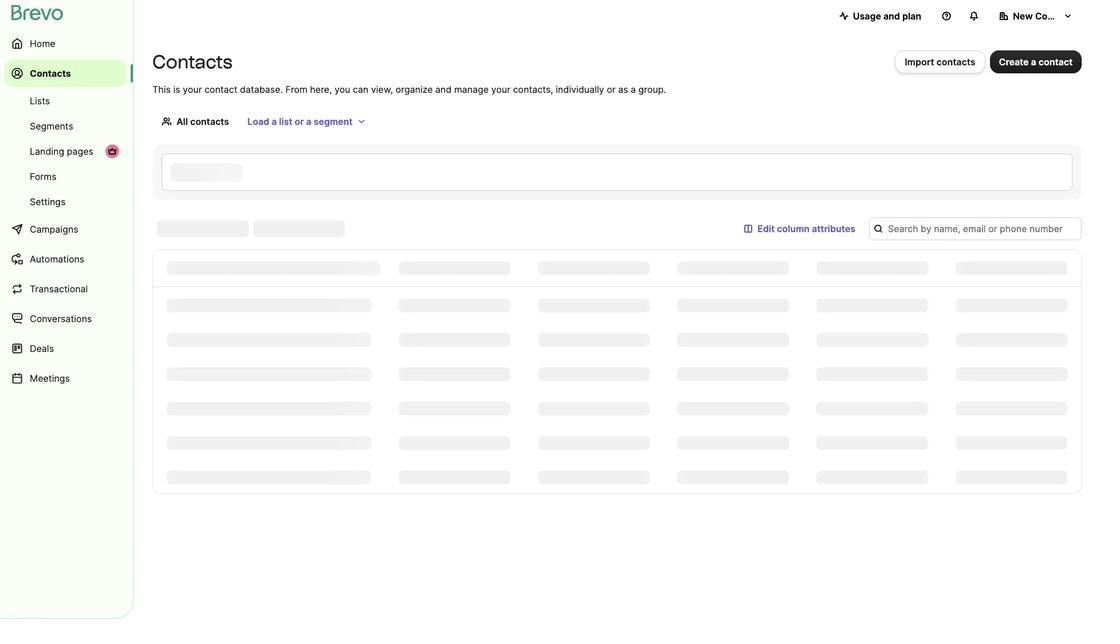 Task type: describe. For each thing, give the bounding box(es) containing it.
0 vertical spatial or
[[607, 84, 616, 95]]

lists
[[30, 95, 50, 107]]

usage and plan button
[[830, 5, 931, 28]]

a left the list
[[272, 116, 277, 127]]

new
[[1013, 10, 1033, 22]]

home
[[30, 38, 55, 49]]

or inside button
[[295, 116, 304, 127]]

automations
[[30, 253, 84, 265]]

deals
[[30, 343, 54, 354]]

conversations link
[[5, 305, 126, 332]]

campaigns link
[[5, 216, 126, 243]]

from
[[286, 84, 308, 95]]

segments link
[[5, 115, 126, 138]]

new company
[[1013, 10, 1078, 22]]

contacts,
[[513, 84, 553, 95]]

0 horizontal spatial contacts
[[30, 68, 71, 79]]

new company button
[[990, 5, 1082, 28]]

here,
[[310, 84, 332, 95]]

0 horizontal spatial and
[[436, 84, 452, 95]]

contacts link
[[5, 60, 126, 87]]

a right the list
[[306, 116, 312, 127]]

is
[[173, 84, 180, 95]]

contact inside button
[[1039, 56, 1073, 68]]

landing pages
[[30, 146, 93, 157]]

settings link
[[5, 190, 126, 213]]

database.
[[240, 84, 283, 95]]

contacts for all contacts
[[190, 116, 229, 127]]

transactional
[[30, 283, 88, 295]]

organize
[[396, 84, 433, 95]]

pages
[[67, 146, 93, 157]]

can
[[353, 84, 369, 95]]

segment
[[314, 116, 353, 127]]

automations link
[[5, 245, 126, 273]]

left___rvooi image
[[108, 147, 117, 156]]

conversations
[[30, 313, 92, 324]]

usage
[[853, 10, 881, 22]]

import contacts
[[905, 56, 976, 68]]

manage
[[454, 84, 489, 95]]

all contacts
[[177, 116, 229, 127]]

as
[[618, 84, 628, 95]]

individually
[[556, 84, 604, 95]]



Task type: locate. For each thing, give the bounding box(es) containing it.
contacts
[[937, 56, 976, 68], [190, 116, 229, 127]]

create a contact
[[999, 56, 1073, 68]]

1 vertical spatial contacts
[[190, 116, 229, 127]]

0 vertical spatial contact
[[1039, 56, 1073, 68]]

1 horizontal spatial your
[[492, 84, 511, 95]]

load a list or a segment button
[[238, 110, 376, 133]]

landing pages link
[[5, 140, 126, 163]]

attributes
[[812, 223, 856, 234]]

import contacts button
[[895, 50, 986, 73]]

2 your from the left
[[492, 84, 511, 95]]

1 horizontal spatial and
[[884, 10, 900, 22]]

0 horizontal spatial or
[[295, 116, 304, 127]]

campaigns
[[30, 224, 78, 235]]

forms
[[30, 171, 56, 182]]

and inside button
[[884, 10, 900, 22]]

edit
[[758, 223, 775, 234]]

1 horizontal spatial or
[[607, 84, 616, 95]]

contacts up is
[[152, 51, 232, 73]]

and
[[884, 10, 900, 22], [436, 84, 452, 95]]

company
[[1036, 10, 1078, 22]]

plan
[[903, 10, 922, 22]]

0 horizontal spatial contact
[[205, 84, 238, 95]]

usage and plan
[[853, 10, 922, 22]]

forms link
[[5, 165, 126, 188]]

edit column attributes button
[[735, 217, 865, 240]]

1 your from the left
[[183, 84, 202, 95]]

contacts inside button
[[937, 56, 976, 68]]

your
[[183, 84, 202, 95], [492, 84, 511, 95]]

a right create
[[1031, 56, 1037, 68]]

0 vertical spatial contacts
[[937, 56, 976, 68]]

and left manage at the top left of page
[[436, 84, 452, 95]]

contact right create
[[1039, 56, 1073, 68]]

segments
[[30, 120, 73, 132]]

transactional link
[[5, 275, 126, 303]]

landing
[[30, 146, 64, 157]]

meetings
[[30, 373, 70, 384]]

a
[[1031, 56, 1037, 68], [631, 84, 636, 95], [272, 116, 277, 127], [306, 116, 312, 127]]

this
[[152, 84, 171, 95]]

and left plan
[[884, 10, 900, 22]]

1 horizontal spatial contact
[[1039, 56, 1073, 68]]

contacts right all
[[190, 116, 229, 127]]

this is your contact database. from here, you can view, organize and manage your contacts, individually or as a group.
[[152, 84, 666, 95]]

or left as
[[607, 84, 616, 95]]

contacts right import
[[937, 56, 976, 68]]

or
[[607, 84, 616, 95], [295, 116, 304, 127]]

view,
[[371, 84, 393, 95]]

your right manage at the top left of page
[[492, 84, 511, 95]]

contacts
[[152, 51, 232, 73], [30, 68, 71, 79]]

group.
[[639, 84, 666, 95]]

lists link
[[5, 89, 126, 112]]

create a contact button
[[990, 50, 1082, 73]]

contact up all contacts
[[205, 84, 238, 95]]

meetings link
[[5, 365, 126, 392]]

column
[[777, 223, 810, 234]]

create
[[999, 56, 1029, 68]]

1 horizontal spatial contacts
[[152, 51, 232, 73]]

1 horizontal spatial contacts
[[937, 56, 976, 68]]

a right as
[[631, 84, 636, 95]]

list
[[279, 116, 292, 127]]

or right the list
[[295, 116, 304, 127]]

all
[[177, 116, 188, 127]]

contact
[[1039, 56, 1073, 68], [205, 84, 238, 95]]

load a list or a segment
[[248, 116, 353, 127]]

deals link
[[5, 335, 126, 362]]

contacts up lists
[[30, 68, 71, 79]]

1 vertical spatial or
[[295, 116, 304, 127]]

import
[[905, 56, 935, 68]]

1 vertical spatial contact
[[205, 84, 238, 95]]

settings
[[30, 196, 66, 207]]

your right is
[[183, 84, 202, 95]]

edit column attributes
[[758, 223, 856, 234]]

0 horizontal spatial your
[[183, 84, 202, 95]]

0 vertical spatial and
[[884, 10, 900, 22]]

0 horizontal spatial contacts
[[190, 116, 229, 127]]

Search by name, email or phone number search field
[[870, 217, 1082, 240]]

contacts for import contacts
[[937, 56, 976, 68]]

1 vertical spatial and
[[436, 84, 452, 95]]

you
[[335, 84, 350, 95]]

load
[[248, 116, 269, 127]]

home link
[[5, 30, 126, 57]]



Task type: vqa. For each thing, say whether or not it's contained in the screenshot.
'server'
no



